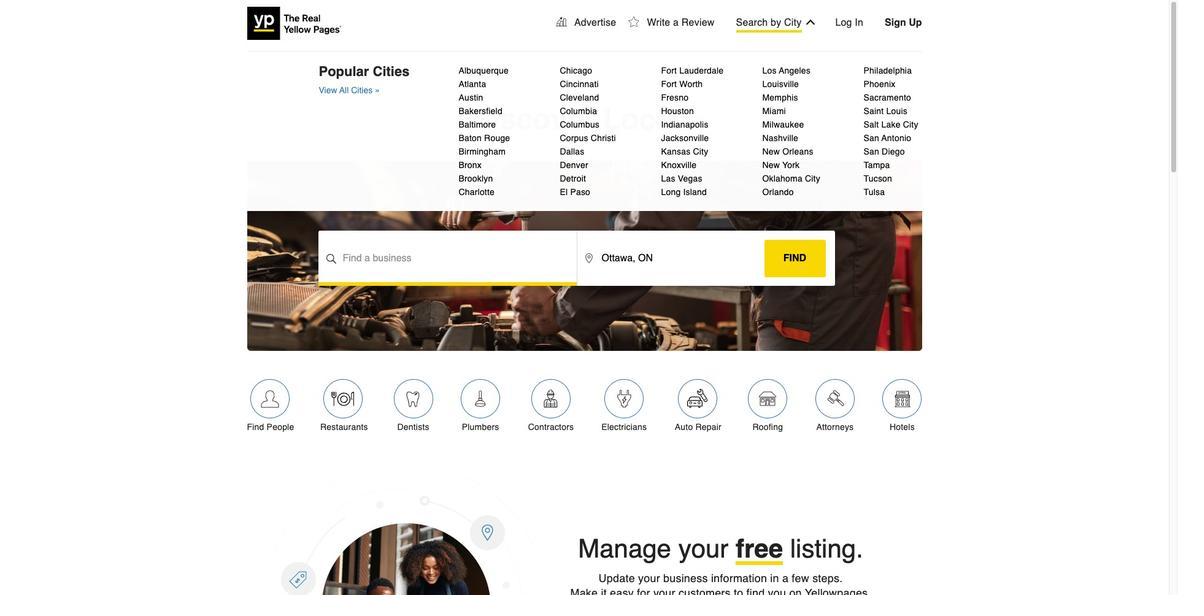 Task type: vqa. For each thing, say whether or not it's contained in the screenshot.
(0)
no



Task type: describe. For each thing, give the bounding box(es) containing it.
memphis link
[[760, 91, 853, 104]]

brooklyn
[[459, 174, 493, 184]]

plumbers
[[462, 422, 499, 432]]

austin
[[459, 93, 483, 103]]

miami link
[[760, 104, 853, 118]]

tucson link
[[861, 172, 922, 185]]

albuquerque atlanta austin bakersfield baltimore baton rouge birmingham bronx brooklyn charlotte
[[459, 66, 510, 197]]

fort lauderdale fort worth fresno houston indianapolis jacksonville kansas city knoxville las vegas long island
[[661, 66, 724, 197]]

kansas
[[661, 147, 691, 157]]

popular cities view all cities »
[[319, 64, 410, 95]]

free
[[736, 535, 783, 564]]

sacramento link
[[861, 91, 922, 104]]

baltimore link
[[456, 118, 549, 131]]

sacramento
[[864, 93, 912, 103]]

milwaukee
[[763, 120, 804, 130]]

your for manage
[[679, 535, 729, 564]]

restaurants link
[[320, 379, 368, 432]]

charlotte link
[[456, 185, 549, 199]]

new orleans link
[[760, 145, 853, 158]]

search
[[736, 17, 768, 28]]

electricians link
[[602, 379, 647, 432]]

find people link
[[247, 379, 294, 432]]

find for find
[[784, 253, 807, 264]]

dallas
[[560, 147, 585, 157]]

fresno link
[[658, 91, 752, 104]]

»
[[375, 85, 380, 95]]

cleveland link
[[557, 91, 650, 104]]

1 fort from the top
[[661, 66, 677, 76]]

business
[[664, 572, 708, 585]]

louisville link
[[760, 77, 853, 91]]

philadelphia
[[864, 66, 912, 76]]

bakersfield
[[459, 106, 503, 116]]

rouge
[[484, 133, 510, 143]]

nashville link
[[760, 131, 853, 145]]

manage your free listing.
[[578, 535, 864, 564]]

write a review
[[647, 17, 715, 28]]

charlotte
[[459, 187, 495, 197]]

attorneys link
[[816, 379, 855, 432]]

a inside "link"
[[673, 17, 679, 28]]

jacksonville
[[661, 133, 709, 143]]

baton rouge link
[[456, 131, 549, 145]]

san diego link
[[861, 145, 922, 158]]

tulsa link
[[861, 185, 922, 199]]

saint
[[864, 106, 884, 116]]

view
[[319, 85, 337, 95]]

in
[[855, 17, 864, 28]]

update
[[599, 572, 635, 585]]

las vegas link
[[658, 172, 752, 185]]

denver link
[[557, 158, 650, 172]]

indianapolis link
[[658, 118, 752, 131]]

electricians
[[602, 422, 647, 432]]

milwaukee link
[[760, 118, 853, 131]]

write
[[647, 17, 671, 28]]

new york link
[[760, 158, 853, 172]]

city inside fort lauderdale fort worth fresno houston indianapolis jacksonville kansas city knoxville las vegas long island
[[693, 147, 709, 157]]

salt lake city link
[[861, 118, 922, 131]]

restaurants
[[320, 422, 368, 432]]

albuquerque
[[459, 66, 509, 76]]

los angeles link
[[760, 64, 853, 77]]

cleveland
[[560, 93, 599, 103]]

log in
[[836, 17, 864, 28]]

el paso link
[[557, 185, 650, 199]]

las
[[661, 174, 676, 184]]

by
[[771, 17, 782, 28]]

corpus christi link
[[557, 131, 650, 145]]

find for find people
[[247, 422, 264, 432]]

bronx link
[[456, 158, 549, 172]]

city inside "philadelphia phoenix sacramento saint louis salt lake city san antonio san diego tampa tucson tulsa"
[[903, 120, 919, 130]]

listing.
[[790, 535, 864, 564]]

philadelphia phoenix sacramento saint louis salt lake city san antonio san diego tampa tucson tulsa
[[864, 66, 919, 197]]

search by city link
[[736, 17, 814, 28]]

fresno
[[661, 93, 689, 103]]

orleans
[[783, 147, 814, 157]]

1 horizontal spatial a
[[783, 572, 789, 585]]

update your business information in a few steps.
[[599, 572, 843, 585]]



Task type: locate. For each thing, give the bounding box(es) containing it.
0 horizontal spatial your
[[638, 572, 660, 585]]

houston
[[661, 106, 694, 116]]

0 vertical spatial find
[[784, 253, 807, 264]]

your up the update your business information in a few steps.
[[679, 535, 729, 564]]

a
[[673, 17, 679, 28], [783, 572, 789, 585]]

1 vertical spatial fort
[[661, 79, 677, 89]]

el
[[560, 187, 568, 197]]

atlanta link
[[456, 77, 549, 91]]

diego
[[882, 147, 905, 157]]

new down nashville
[[763, 147, 780, 157]]

nashville
[[763, 133, 799, 143]]

0 horizontal spatial a
[[673, 17, 679, 28]]

cincinnati
[[560, 79, 599, 89]]

paso
[[571, 187, 591, 197]]

philadelphia link
[[861, 64, 922, 77]]

2 fort from the top
[[661, 79, 677, 89]]

dentists link
[[394, 379, 433, 432]]

kansas city link
[[658, 145, 752, 158]]

chicago
[[560, 66, 593, 76]]

claim your business! many of the benefits of yp are free. image
[[273, 474, 539, 595]]

brooklyn link
[[456, 172, 549, 185]]

℠
[[680, 109, 690, 125]]

2 new from the top
[[763, 160, 780, 170]]

san up tampa
[[864, 147, 880, 157]]

denver
[[560, 160, 589, 170]]

1 vertical spatial san
[[864, 147, 880, 157]]

oklahoma
[[763, 174, 803, 184]]

york
[[783, 160, 800, 170]]

0 vertical spatial a
[[673, 17, 679, 28]]

0 horizontal spatial find
[[247, 422, 264, 432]]

your right update at the right bottom of page
[[638, 572, 660, 585]]

san down 'salt'
[[864, 133, 880, 143]]

auto repair link
[[675, 379, 722, 432]]

repair
[[696, 422, 722, 432]]

island
[[684, 187, 707, 197]]

contractors
[[528, 422, 574, 432]]

austin link
[[456, 91, 549, 104]]

steps.
[[813, 572, 843, 585]]

detroit link
[[557, 172, 650, 185]]

find inside find people link
[[247, 422, 264, 432]]

orlando link
[[760, 185, 853, 199]]

city right by
[[785, 17, 802, 28]]

cities left »
[[351, 85, 373, 95]]

columbia
[[560, 106, 597, 116]]

2 san from the top
[[864, 147, 880, 157]]

albuquerque link
[[456, 64, 549, 77]]

log
[[836, 17, 852, 28]]

few
[[792, 572, 810, 585]]

knoxville link
[[658, 158, 752, 172]]

baltimore
[[459, 120, 496, 130]]

find people
[[247, 422, 294, 432]]

dallas link
[[557, 145, 650, 158]]

louisville
[[763, 79, 799, 89]]

0 vertical spatial cities
[[373, 64, 410, 79]]

san
[[864, 133, 880, 143], [864, 147, 880, 157]]

sign
[[885, 17, 907, 28]]

chicago cincinnati cleveland columbia columbus corpus christi dallas denver detroit el paso
[[560, 66, 616, 197]]

0 vertical spatial your
[[679, 535, 729, 564]]

sign up link
[[885, 17, 922, 28]]

find
[[784, 253, 807, 264], [247, 422, 264, 432]]

find inside find button
[[784, 253, 807, 264]]

log in link
[[836, 17, 864, 28]]

a right in
[[783, 572, 789, 585]]

knoxville
[[661, 160, 697, 170]]

0 vertical spatial san
[[864, 133, 880, 143]]

review
[[682, 17, 715, 28]]

Find a business text field
[[318, 231, 577, 286]]

1 vertical spatial new
[[763, 160, 780, 170]]

search by city
[[736, 17, 802, 28]]

atlanta
[[459, 79, 486, 89]]

1 horizontal spatial find
[[784, 253, 807, 264]]

manage
[[578, 535, 672, 564]]

roofing link
[[748, 379, 788, 432]]

city
[[785, 17, 802, 28], [903, 120, 919, 130], [693, 147, 709, 157], [805, 174, 821, 184]]

bronx
[[459, 160, 482, 170]]

1 vertical spatial find
[[247, 422, 264, 432]]

popular
[[319, 64, 369, 79]]

louis
[[887, 106, 908, 116]]

cities up »
[[373, 64, 410, 79]]

city up knoxville link
[[693, 147, 709, 157]]

sign up
[[885, 17, 922, 28]]

fort worth link
[[658, 77, 752, 91]]

a right write
[[673, 17, 679, 28]]

lauderdale
[[680, 66, 724, 76]]

1 new from the top
[[763, 147, 780, 157]]

1 vertical spatial a
[[783, 572, 789, 585]]

contractors link
[[528, 379, 574, 432]]

local
[[603, 103, 680, 136]]

1 vertical spatial cities
[[351, 85, 373, 95]]

cincinnati link
[[557, 77, 650, 91]]

chicago link
[[557, 64, 650, 77]]

all
[[340, 85, 349, 95]]

corpus
[[560, 133, 589, 143]]

hotels link
[[883, 379, 922, 432]]

indianapolis
[[661, 120, 709, 130]]

city up orlando 'link'
[[805, 174, 821, 184]]

discover
[[471, 103, 595, 136]]

long island link
[[658, 185, 752, 199]]

1 horizontal spatial your
[[679, 535, 729, 564]]

1 san from the top
[[864, 133, 880, 143]]

new up oklahoma
[[763, 160, 780, 170]]

birmingham
[[459, 147, 506, 157]]

san antonio link
[[861, 131, 922, 145]]

Where? text field
[[577, 231, 835, 286]]

oklahoma city link
[[760, 172, 853, 185]]

view all cities » link
[[319, 85, 410, 95]]

plumbers link
[[461, 379, 500, 432]]

city inside los angeles louisville memphis miami milwaukee nashville new orleans new york oklahoma city orlando
[[805, 174, 821, 184]]

the real yellow pages logo image
[[247, 7, 343, 40]]

1 vertical spatial your
[[638, 572, 660, 585]]

0 vertical spatial new
[[763, 147, 780, 157]]

vegas
[[678, 174, 703, 184]]

city down louis
[[903, 120, 919, 130]]

fort
[[661, 66, 677, 76], [661, 79, 677, 89]]

roofing
[[753, 422, 783, 432]]

jacksonville link
[[658, 131, 752, 145]]

up
[[909, 17, 922, 28]]

auto repair
[[675, 422, 722, 432]]

0 vertical spatial fort
[[661, 66, 677, 76]]

advertise
[[575, 17, 617, 28]]

hotels
[[890, 422, 915, 432]]

detroit
[[560, 174, 586, 184]]

antonio
[[882, 133, 912, 143]]

your for update
[[638, 572, 660, 585]]

fort lauderdale link
[[658, 64, 752, 77]]



